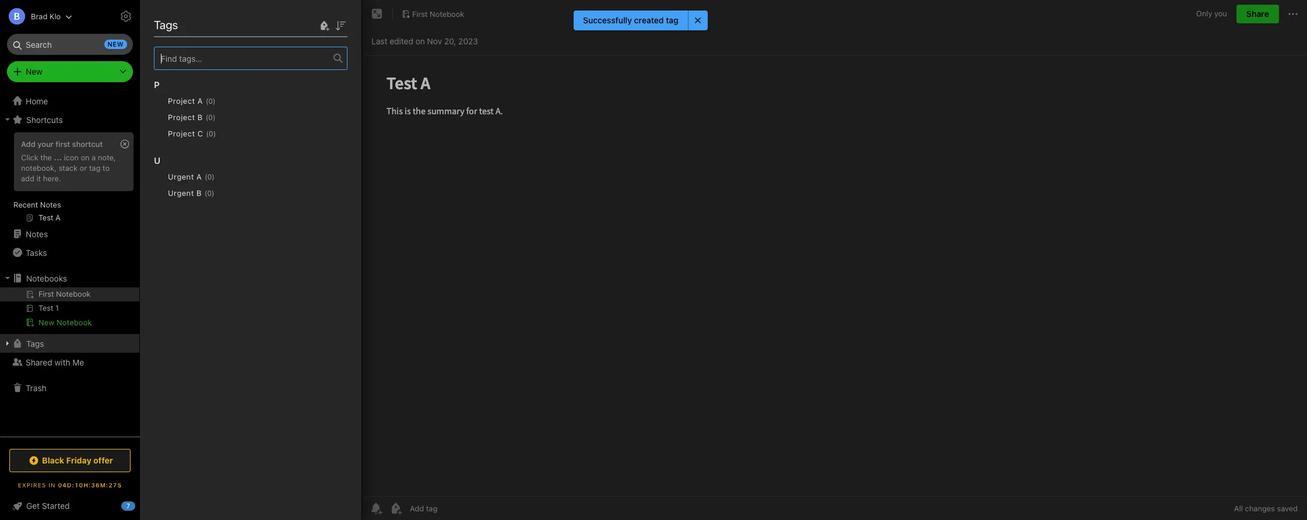 Task type: vqa. For each thing, say whether or not it's contained in the screenshot.
Customize Your Home With Evernote Personal You Can Add And Remove Widgets, Reorder And Resize Them, Or Change Your Background.
no



Task type: locate. For each thing, give the bounding box(es) containing it.
brad klo
[[31, 11, 61, 21]]

( for project b
[[206, 113, 208, 122]]

) for project b
[[213, 113, 215, 122]]

0 horizontal spatial tags
[[26, 338, 44, 348]]

1 horizontal spatial on
[[416, 36, 425, 46]]

new notebook group
[[0, 287, 139, 334]]

1 horizontal spatial first notebook
[[412, 9, 464, 18]]

tag actions image down tag actions image
[[216, 129, 235, 138]]

shortcut
[[72, 139, 103, 149]]

( left tag actions image
[[206, 113, 208, 122]]

notebook up 20,
[[430, 9, 464, 18]]

trash
[[26, 383, 46, 393]]

0 vertical spatial new
[[26, 66, 42, 76]]

group containing add your first shortcut
[[0, 129, 139, 229]]

Search text field
[[15, 34, 125, 55]]

Tag actions field
[[216, 94, 234, 107], [215, 111, 234, 124], [216, 127, 235, 140]]

new up tags button on the left bottom
[[38, 318, 54, 327]]

tag actions field down summary at the top left of the page
[[215, 111, 234, 124]]

notebook inside first notebook button
[[430, 9, 464, 18]]

group
[[0, 129, 139, 229]]

on left a
[[81, 153, 90, 162]]

b
[[197, 113, 203, 122], [196, 188, 202, 198]]

1 vertical spatial tag actions image
[[216, 129, 235, 138]]

tag actions field for project c
[[216, 127, 235, 140]]

0 for project a
[[208, 96, 213, 105]]

2 project from the top
[[168, 113, 195, 122]]

Account field
[[0, 5, 72, 28]]

notebook for new notebook "button"
[[57, 318, 92, 327]]

get started
[[26, 501, 70, 511]]

project for project b
[[168, 113, 195, 122]]

click
[[21, 153, 38, 162]]

2 vertical spatial tag actions field
[[216, 127, 235, 140]]

ago
[[177, 103, 190, 112]]

stack
[[59, 163, 78, 173]]

1 left note
[[154, 36, 158, 46]]

0 horizontal spatial tag
[[89, 163, 100, 173]]

tag actions field for project a
[[216, 94, 234, 107]]

project
[[168, 96, 195, 106], [168, 113, 195, 122], [168, 129, 195, 138]]

Help and Learning task checklist field
[[0, 497, 140, 515]]

0 left tag actions image
[[208, 113, 213, 122]]

0 for project c
[[209, 129, 213, 138]]

1 vertical spatial on
[[81, 153, 90, 162]]

recent notes
[[13, 200, 61, 209]]

1 vertical spatial urgent
[[168, 188, 194, 198]]

1 horizontal spatial tag
[[666, 15, 678, 25]]

settings image
[[119, 9, 133, 23]]

tag
[[666, 15, 678, 25], [89, 163, 100, 173]]

1 vertical spatial tags
[[26, 338, 44, 348]]

icon
[[64, 153, 79, 162]]

on left nov
[[416, 36, 425, 46]]

successfully
[[583, 15, 632, 25]]

) right c
[[213, 129, 216, 138]]

1 horizontal spatial first
[[412, 9, 428, 18]]

a right 'ago'
[[197, 96, 203, 106]]

1 left hour
[[155, 103, 158, 112]]

new inside new notebook "button"
[[38, 318, 54, 327]]

0 vertical spatial tag actions field
[[216, 94, 234, 107]]

cell
[[0, 287, 139, 301]]

notes right recent
[[40, 200, 61, 209]]

project down is
[[168, 96, 195, 106]]

1 urgent from the top
[[168, 172, 194, 181]]

recent
[[13, 200, 38, 209]]

tag actions field down tag actions image
[[216, 127, 235, 140]]

shortcuts button
[[0, 110, 139, 129]]

first up last edited on nov 20, 2023
[[412, 9, 428, 18]]

you
[[1214, 9, 1227, 18]]

0 vertical spatial b
[[197, 113, 203, 122]]

0 horizontal spatial on
[[81, 153, 90, 162]]

0 vertical spatial tags
[[154, 18, 178, 31]]

cell inside tree
[[0, 287, 139, 301]]

trash link
[[0, 378, 139, 397]]

0 vertical spatial tag
[[666, 15, 678, 25]]

1 note
[[154, 36, 177, 46]]

tasks
[[26, 247, 47, 257]]

notebook up tags button on the left bottom
[[57, 318, 92, 327]]

( right c
[[206, 129, 209, 138]]

0
[[208, 96, 213, 105], [208, 113, 213, 122], [209, 129, 213, 138], [207, 172, 212, 181], [207, 189, 212, 197]]

b for urgent
[[196, 188, 202, 198]]

1 horizontal spatial the
[[182, 79, 194, 89]]

0 up 'urgent b ( 0 )'
[[207, 172, 212, 181]]

a up 'urgent b ( 0 )'
[[196, 172, 202, 181]]

shared with me
[[26, 357, 84, 367]]

first up note
[[168, 12, 192, 25]]

( for project c
[[206, 129, 209, 138]]

0 horizontal spatial first notebook
[[168, 12, 248, 25]]

3 project from the top
[[168, 129, 195, 138]]

new inside new popup button
[[26, 66, 42, 76]]

friday
[[66, 455, 91, 465]]

a
[[174, 67, 179, 77], [197, 96, 203, 106], [196, 172, 202, 181]]

notebook
[[430, 9, 464, 18], [195, 12, 248, 25], [57, 318, 92, 327]]

new button
[[7, 61, 133, 82]]

tag right created
[[666, 15, 678, 25]]

a for project
[[197, 96, 203, 106]]

row group
[[154, 70, 357, 218]]

brad
[[31, 11, 47, 21]]

0 vertical spatial notes
[[40, 200, 61, 209]]

0 down urgent a ( 0 )
[[207, 189, 212, 197]]

tag actions image
[[215, 113, 234, 122]]

urgent down urgent a ( 0 )
[[168, 188, 194, 198]]

0 vertical spatial project
[[168, 96, 195, 106]]

) inside project c ( 0 )
[[213, 129, 216, 138]]

0 down this is the summary for test a.
[[208, 96, 213, 105]]

1 vertical spatial tag actions field
[[215, 111, 234, 124]]

first notebook up nov
[[412, 9, 464, 18]]

tag down a
[[89, 163, 100, 173]]

) down summary at the top left of the page
[[213, 96, 216, 105]]

test a
[[155, 67, 179, 77]]

tags up shared at left
[[26, 338, 44, 348]]

new up home
[[26, 66, 42, 76]]

tag actions image up tag actions image
[[216, 96, 234, 106]]

...
[[54, 153, 62, 162]]

create new tag image
[[317, 18, 331, 32]]

black
[[42, 455, 64, 465]]

) for project c
[[213, 129, 216, 138]]

0 inside the project a ( 0 )
[[208, 96, 213, 105]]

Note Editor text field
[[362, 56, 1307, 496]]

in
[[48, 482, 56, 489]]

tag actions image
[[216, 96, 234, 106], [216, 129, 235, 138]]

0 inside project c ( 0 )
[[209, 129, 213, 138]]

1 vertical spatial a
[[197, 96, 203, 106]]

04d:10h:36m:27s
[[58, 482, 122, 489]]

on
[[416, 36, 425, 46], [81, 153, 90, 162]]

add tag image
[[389, 501, 403, 515]]

2 vertical spatial project
[[168, 129, 195, 138]]

0 vertical spatial a
[[174, 67, 179, 77]]

hour
[[160, 103, 175, 112]]

0 vertical spatial on
[[416, 36, 425, 46]]

b up c
[[197, 113, 203, 122]]

expand note image
[[370, 7, 384, 21]]

) inside project b ( 0 )
[[213, 113, 215, 122]]

) up 'urgent b ( 0 )'
[[212, 172, 215, 181]]

tag actions field up tag actions image
[[216, 94, 234, 107]]

or
[[80, 163, 87, 173]]

project a ( 0 )
[[168, 96, 216, 106]]

on inside note window "element"
[[416, 36, 425, 46]]

urgent a ( 0 )
[[168, 172, 215, 181]]

urgent
[[168, 172, 194, 181], [168, 188, 194, 198]]

0 vertical spatial tag actions image
[[216, 96, 234, 106]]

a up is
[[174, 67, 179, 77]]

me
[[72, 357, 84, 367]]

home link
[[0, 92, 140, 110]]

tree
[[0, 92, 140, 436]]

tags up 1 note
[[154, 18, 178, 31]]

urgent up 'urgent b ( 0 )'
[[168, 172, 194, 181]]

) down urgent a ( 0 )
[[212, 189, 214, 197]]

nov
[[427, 36, 442, 46]]

(
[[206, 96, 208, 105], [206, 113, 208, 122], [206, 129, 209, 138], [205, 172, 207, 181], [205, 189, 207, 197]]

0 vertical spatial the
[[182, 79, 194, 89]]

the left ...
[[40, 153, 52, 162]]

2 urgent from the top
[[168, 188, 194, 198]]

( up 'urgent b ( 0 )'
[[205, 172, 207, 181]]

notebook up find tags… 'text field'
[[195, 12, 248, 25]]

note window element
[[362, 0, 1307, 520]]

b down urgent a ( 0 )
[[196, 188, 202, 198]]

expires in 04d:10h:36m:27s
[[18, 482, 122, 489]]

project left c
[[168, 129, 195, 138]]

2 horizontal spatial notebook
[[430, 9, 464, 18]]

1 vertical spatial the
[[40, 153, 52, 162]]

20,
[[444, 36, 456, 46]]

first
[[412, 9, 428, 18], [168, 12, 192, 25]]

( inside the project a ( 0 )
[[206, 96, 208, 105]]

klo
[[50, 11, 61, 21]]

0 vertical spatial urgent
[[168, 172, 194, 181]]

1 vertical spatial b
[[196, 188, 202, 198]]

0 inside project b ( 0 )
[[208, 113, 213, 122]]

1 vertical spatial tag
[[89, 163, 100, 173]]

( inside urgent a ( 0 )
[[205, 172, 207, 181]]

add your first shortcut
[[21, 139, 103, 149]]

( inside project b ( 0 )
[[206, 113, 208, 122]]

1 vertical spatial 1
[[155, 103, 158, 112]]

notes up tasks
[[26, 229, 48, 239]]

notebook inside new notebook "button"
[[57, 318, 92, 327]]

) up project c ( 0 )
[[213, 113, 215, 122]]

first notebook inside first notebook button
[[412, 9, 464, 18]]

) inside the project a ( 0 )
[[213, 96, 216, 105]]

2 vertical spatial a
[[196, 172, 202, 181]]

first notebook up note
[[168, 12, 248, 25]]

0 horizontal spatial the
[[40, 153, 52, 162]]

1 for 1 note
[[154, 36, 158, 46]]

( down urgent a ( 0 )
[[205, 189, 207, 197]]

0 vertical spatial 1
[[154, 36, 158, 46]]

notes
[[40, 200, 61, 209], [26, 229, 48, 239]]

on inside icon on a note, notebook, stack or tag to add it here.
[[81, 153, 90, 162]]

project down 'ago'
[[168, 113, 195, 122]]

( down this is the summary for test a.
[[206, 96, 208, 105]]

here.
[[43, 174, 61, 183]]

0 right c
[[209, 129, 213, 138]]

1 vertical spatial project
[[168, 113, 195, 122]]

tag inside icon on a note, notebook, stack or tag to add it here.
[[89, 163, 100, 173]]

( inside project c ( 0 )
[[206, 129, 209, 138]]

first notebook
[[412, 9, 464, 18], [168, 12, 248, 25]]

new
[[26, 66, 42, 76], [38, 318, 54, 327]]

get
[[26, 501, 40, 511]]

a for test
[[174, 67, 179, 77]]

1 vertical spatial new
[[38, 318, 54, 327]]

1 for 1 hour ago
[[155, 103, 158, 112]]

1 project from the top
[[168, 96, 195, 106]]

the right is
[[182, 79, 194, 89]]

0 horizontal spatial notebook
[[57, 318, 92, 327]]

test
[[155, 67, 171, 77]]

tags
[[154, 18, 178, 31], [26, 338, 44, 348]]



Task type: describe. For each thing, give the bounding box(es) containing it.
a
[[92, 153, 96, 162]]

with
[[55, 357, 70, 367]]

note
[[160, 36, 177, 46]]

1 hour ago
[[155, 103, 190, 112]]

0 for project b
[[208, 113, 213, 122]]

expires
[[18, 482, 46, 489]]

new for new notebook
[[38, 318, 54, 327]]

for
[[233, 79, 243, 89]]

new
[[108, 40, 124, 48]]

the inside tree
[[40, 153, 52, 162]]

only you
[[1196, 9, 1227, 18]]

edited
[[390, 36, 413, 46]]

all
[[1234, 504, 1243, 513]]

urgent b ( 0 )
[[168, 188, 214, 198]]

tag actions image for project a
[[216, 96, 234, 106]]

new notebook
[[38, 318, 92, 327]]

changes
[[1245, 504, 1275, 513]]

black friday offer button
[[9, 449, 131, 472]]

all changes saved
[[1234, 504, 1298, 513]]

first
[[56, 139, 70, 149]]

1 horizontal spatial notebook
[[195, 12, 248, 25]]

this is the summary for test a.
[[155, 79, 270, 89]]

is
[[173, 79, 179, 89]]

) inside 'urgent b ( 0 )'
[[212, 189, 214, 197]]

successfully created tag
[[583, 15, 678, 25]]

0 inside 'urgent b ( 0 )'
[[207, 189, 212, 197]]

expand tags image
[[3, 339, 12, 348]]

to
[[103, 163, 110, 173]]

tags inside button
[[26, 338, 44, 348]]

2023
[[458, 36, 478, 46]]

tree containing home
[[0, 92, 140, 436]]

click to collapse image
[[136, 498, 144, 512]]

add
[[21, 174, 34, 183]]

tag actions field for project b
[[215, 111, 234, 124]]

only
[[1196, 9, 1212, 18]]

( for project a
[[206, 96, 208, 105]]

new search field
[[15, 34, 127, 55]]

last edited on nov 20, 2023
[[371, 36, 478, 46]]

1 horizontal spatial tags
[[154, 18, 178, 31]]

notebook for first notebook button
[[430, 9, 464, 18]]

a.
[[262, 79, 270, 89]]

notes link
[[0, 224, 139, 243]]

( inside 'urgent b ( 0 )'
[[205, 189, 207, 197]]

b for project
[[197, 113, 203, 122]]

new for new
[[26, 66, 42, 76]]

project c ( 0 )
[[168, 129, 216, 138]]

1 vertical spatial notes
[[26, 229, 48, 239]]

u
[[154, 155, 160, 166]]

tasks button
[[0, 243, 139, 262]]

add a reminder image
[[369, 501, 383, 515]]

project for project a
[[168, 96, 195, 106]]

last
[[371, 36, 387, 46]]

Find tags… text field
[[155, 50, 333, 66]]

p
[[154, 79, 160, 90]]

project for project c
[[168, 129, 195, 138]]

summary
[[196, 79, 231, 89]]

0 horizontal spatial first
[[168, 12, 192, 25]]

0 inside urgent a ( 0 )
[[207, 172, 212, 181]]

created
[[634, 15, 664, 25]]

started
[[42, 501, 70, 511]]

shared with me link
[[0, 353, 139, 371]]

your
[[37, 139, 54, 149]]

black friday offer
[[42, 455, 113, 465]]

this
[[155, 79, 171, 89]]

share
[[1246, 9, 1269, 19]]

home
[[26, 96, 48, 106]]

project b ( 0 )
[[168, 113, 215, 122]]

row group containing p
[[154, 70, 357, 218]]

test
[[245, 79, 260, 89]]

7
[[126, 502, 130, 510]]

urgent for urgent b
[[168, 188, 194, 198]]

it
[[36, 174, 41, 183]]

tags button
[[0, 334, 139, 353]]

saved
[[1277, 504, 1298, 513]]

urgent for urgent a
[[168, 172, 194, 181]]

new notebook button
[[0, 315, 139, 329]]

share button
[[1237, 5, 1279, 23]]

) inside urgent a ( 0 )
[[212, 172, 215, 181]]

) for project a
[[213, 96, 216, 105]]

note,
[[98, 153, 116, 162]]

icon on a note, notebook, stack or tag to add it here.
[[21, 153, 116, 183]]

notebooks link
[[0, 269, 139, 287]]

group inside tree
[[0, 129, 139, 229]]

first inside first notebook button
[[412, 9, 428, 18]]

first notebook button
[[398, 6, 468, 22]]

tag actions image for project c
[[216, 129, 235, 138]]

notebooks
[[26, 273, 67, 283]]

notebook,
[[21, 163, 56, 173]]

shortcuts
[[26, 115, 63, 124]]

expand notebooks image
[[3, 273, 12, 283]]

shared
[[26, 357, 52, 367]]

Sort field
[[333, 18, 347, 32]]

c
[[197, 129, 203, 138]]

a for urgent
[[196, 172, 202, 181]]

sort options image
[[333, 18, 347, 32]]

click the ...
[[21, 153, 62, 162]]

offer
[[93, 455, 113, 465]]

add
[[21, 139, 35, 149]]



